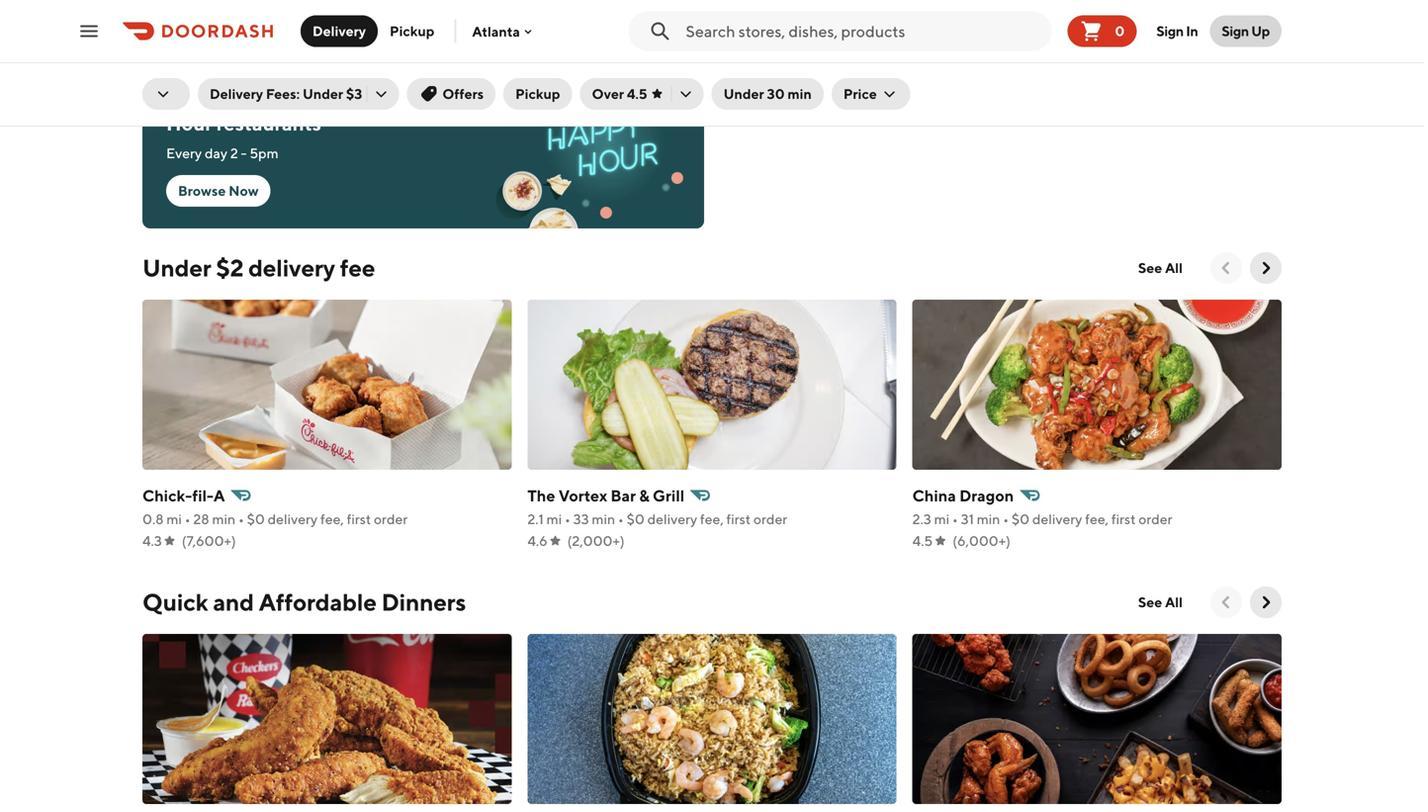 Task type: vqa. For each thing, say whether or not it's contained in the screenshot.
$6.25 • on the left bottom of the page
no



Task type: locate. For each thing, give the bounding box(es) containing it.
order for a
[[374, 511, 408, 527]]

1 horizontal spatial mi
[[547, 511, 562, 527]]

1 vertical spatial pickup
[[516, 86, 561, 102]]

1 vertical spatial previous button of carousel image
[[1217, 593, 1237, 613]]

1 fee, from the left
[[321, 511, 344, 527]]

order
[[374, 511, 408, 527], [754, 511, 788, 527], [1139, 511, 1173, 527]]

over 4.5
[[592, 86, 648, 102]]

see all link
[[1127, 252, 1195, 284], [1127, 587, 1195, 618]]

delivery for china dragon
[[1033, 511, 1083, 527]]

0.8 mi • 28 min • $​0 delivery fee, first order
[[142, 511, 408, 527]]

mi right 2.3
[[935, 511, 950, 527]]

1 $​0 from the left
[[247, 511, 265, 527]]

chick-fil-a
[[142, 486, 225, 505]]

over 4.5 button
[[580, 78, 704, 110]]

2 $​0 from the left
[[627, 511, 645, 527]]

2 fee, from the left
[[701, 511, 724, 527]]

delivery for the vortex bar & grill
[[648, 511, 698, 527]]

$​0 down dragon
[[1012, 511, 1030, 527]]

1 vertical spatial next button of carousel image
[[1257, 593, 1277, 613]]

restaurants
[[217, 112, 321, 135]]

$​0 down the &
[[627, 511, 645, 527]]

$​0 right 28 on the left bottom
[[247, 511, 265, 527]]

offers
[[443, 86, 484, 102]]

1 first from the left
[[347, 511, 371, 527]]

• left 33
[[565, 511, 571, 527]]

1 previous button of carousel image from the top
[[1217, 258, 1237, 278]]

under inside button
[[724, 86, 765, 102]]

delivery right 31
[[1033, 511, 1083, 527]]

pickup
[[390, 23, 435, 39], [516, 86, 561, 102]]

delivery up the restaurants
[[210, 86, 263, 102]]

min right 31
[[977, 511, 1001, 527]]

2 horizontal spatial mi
[[935, 511, 950, 527]]

1 sign from the left
[[1157, 23, 1184, 39]]

see all for under $2 delivery fee
[[1139, 260, 1184, 276]]

atlanta
[[472, 23, 520, 39]]

first for bar
[[727, 511, 751, 527]]

1 vertical spatial delivery
[[210, 86, 263, 102]]

2 see all link from the top
[[1127, 587, 1195, 618]]

under $2 delivery fee
[[142, 254, 375, 282]]

all
[[1166, 260, 1184, 276], [1166, 594, 1184, 611]]

-
[[241, 145, 247, 161]]

first
[[347, 511, 371, 527], [727, 511, 751, 527], [1112, 511, 1136, 527]]

1 vertical spatial pickup button
[[504, 78, 572, 110]]

1 see from the top
[[1139, 260, 1163, 276]]

2 horizontal spatial first
[[1112, 511, 1136, 527]]

2 first from the left
[[727, 511, 751, 527]]

4.5 down 2.3
[[913, 533, 933, 549]]

3 fee, from the left
[[1086, 511, 1109, 527]]

pickup button up happy
[[378, 15, 447, 47]]

2 mi from the left
[[547, 511, 562, 527]]

see all link for dinners
[[1127, 587, 1195, 618]]

0 horizontal spatial fee,
[[321, 511, 344, 527]]

1 all from the top
[[1166, 260, 1184, 276]]

see all link for fee
[[1127, 252, 1195, 284]]

• left 31
[[953, 511, 959, 527]]

0 horizontal spatial under
[[142, 254, 211, 282]]

2.3
[[913, 511, 932, 527]]

3 • from the left
[[565, 511, 571, 527]]

$3
[[346, 86, 363, 102]]

• down bar
[[618, 511, 624, 527]]

next button of carousel image for dinners
[[1257, 593, 1277, 613]]

bar
[[611, 486, 636, 505]]

see for quick and affordable dinners
[[1139, 594, 1163, 611]]

delivery right $2
[[248, 254, 335, 282]]

fees:
[[266, 86, 300, 102]]

vortex
[[559, 486, 608, 505]]

sign left 'up'
[[1223, 23, 1250, 39]]

under 30 min button
[[712, 78, 824, 110]]

under for under 30 min
[[724, 86, 765, 102]]

min for chick-fil-a
[[212, 511, 236, 527]]

mi right 2.1
[[547, 511, 562, 527]]

under 30 min
[[724, 86, 812, 102]]

1 see all link from the top
[[1127, 252, 1195, 284]]

• left 28 on the left bottom
[[185, 511, 191, 527]]

sign
[[1157, 23, 1184, 39], [1223, 23, 1250, 39]]

1 horizontal spatial first
[[727, 511, 751, 527]]

0 vertical spatial see
[[1139, 260, 1163, 276]]

3 first from the left
[[1112, 511, 1136, 527]]

2 • from the left
[[238, 511, 244, 527]]

previous button of carousel image for under $2 delivery fee
[[1217, 258, 1237, 278]]

mi right 0.8
[[167, 511, 182, 527]]

2 horizontal spatial order
[[1139, 511, 1173, 527]]

0 horizontal spatial mi
[[167, 511, 182, 527]]

1 horizontal spatial fee,
[[701, 511, 724, 527]]

2 sign from the left
[[1223, 23, 1250, 39]]

1 vertical spatial 4.5
[[913, 533, 933, 549]]

sign for sign up
[[1223, 23, 1250, 39]]

mi for chick-
[[167, 511, 182, 527]]

under $2 delivery fee link
[[142, 252, 375, 284]]

31
[[961, 511, 975, 527]]

sign for sign in
[[1157, 23, 1184, 39]]

(6,000+)
[[953, 533, 1011, 549]]

pickup button
[[378, 15, 447, 47], [504, 78, 572, 110]]

up
[[1252, 23, 1271, 39]]

0 vertical spatial pickup
[[390, 23, 435, 39]]

offers button
[[407, 78, 496, 110]]

more
[[281, 88, 329, 111]]

delivery
[[313, 23, 366, 39], [210, 86, 263, 102]]

2 see all from the top
[[1139, 594, 1184, 611]]

4.5
[[627, 86, 648, 102], [913, 533, 933, 549]]

delivery up $3
[[313, 23, 366, 39]]

price button
[[832, 78, 911, 110]]

delivery up quick and affordable dinners
[[268, 511, 318, 527]]

0 horizontal spatial $​0
[[247, 511, 265, 527]]

fil-
[[192, 486, 214, 505]]

0 vertical spatial next button of carousel image
[[1257, 258, 1277, 278]]

every
[[166, 145, 202, 161]]

1 horizontal spatial order
[[754, 511, 788, 527]]

0 vertical spatial delivery
[[313, 23, 366, 39]]

• down dragon
[[1004, 511, 1009, 527]]

2 horizontal spatial under
[[724, 86, 765, 102]]

0 vertical spatial 4.5
[[627, 86, 648, 102]]

open menu image
[[77, 19, 101, 43]]

1 vertical spatial see all link
[[1127, 587, 1195, 618]]

in
[[1187, 23, 1199, 39]]

mi
[[167, 511, 182, 527], [547, 511, 562, 527], [935, 511, 950, 527]]

first for a
[[347, 511, 371, 527]]

under left $2
[[142, 254, 211, 282]]

3 order from the left
[[1139, 511, 1173, 527]]

sign inside sign up link
[[1223, 23, 1250, 39]]

0 vertical spatial see all link
[[1127, 252, 1195, 284]]

2 all from the top
[[1166, 594, 1184, 611]]

28
[[193, 511, 209, 527]]

2 previous button of carousel image from the top
[[1217, 593, 1237, 613]]

1 vertical spatial see all
[[1139, 594, 1184, 611]]

5pm
[[250, 145, 279, 161]]

0 horizontal spatial sign
[[1157, 23, 1184, 39]]

see
[[1139, 260, 1163, 276], [1139, 594, 1163, 611]]

delivery inside button
[[313, 23, 366, 39]]

china
[[913, 486, 957, 505]]

min right 33
[[592, 511, 616, 527]]

1 next button of carousel image from the top
[[1257, 258, 1277, 278]]

$2
[[216, 254, 244, 282]]

0 horizontal spatial first
[[347, 511, 371, 527]]

1 horizontal spatial pickup
[[516, 86, 561, 102]]

pickup left "over" at the left of the page
[[516, 86, 561, 102]]

1 see all from the top
[[1139, 260, 1184, 276]]

• right 28 on the left bottom
[[238, 511, 244, 527]]

pickup up happy
[[390, 23, 435, 39]]

4.5 right "over" at the left of the page
[[627, 86, 648, 102]]

fee,
[[321, 511, 344, 527], [701, 511, 724, 527], [1086, 511, 1109, 527]]

0 horizontal spatial order
[[374, 511, 408, 527]]

0 horizontal spatial 4.5
[[627, 86, 648, 102]]

sign in link
[[1145, 11, 1211, 51]]

1 horizontal spatial delivery
[[313, 23, 366, 39]]

sign inside 'sign in' link
[[1157, 23, 1184, 39]]

2 see from the top
[[1139, 594, 1163, 611]]

0 vertical spatial see all
[[1139, 260, 1184, 276]]

0 horizontal spatial pickup button
[[378, 15, 447, 47]]

2 horizontal spatial fee,
[[1086, 511, 1109, 527]]

2 horizontal spatial $​0
[[1012, 511, 1030, 527]]

3 $​0 from the left
[[1012, 511, 1030, 527]]

see all
[[1139, 260, 1184, 276], [1139, 594, 1184, 611]]

delivery
[[248, 254, 335, 282], [268, 511, 318, 527], [648, 511, 698, 527], [1033, 511, 1083, 527]]

3 mi from the left
[[935, 511, 950, 527]]

next button of carousel image
[[1257, 258, 1277, 278], [1257, 593, 1277, 613]]

min
[[788, 86, 812, 102], [212, 511, 236, 527], [592, 511, 616, 527], [977, 511, 1001, 527]]

$​0 for bar
[[627, 511, 645, 527]]

a
[[214, 486, 225, 505]]

all for fee
[[1166, 260, 1184, 276]]

0 vertical spatial all
[[1166, 260, 1184, 276]]

min right 30
[[788, 86, 812, 102]]

1 vertical spatial all
[[1166, 594, 1184, 611]]

save 25% or more on happy hour restaurants every day 2 - 5pm
[[166, 88, 421, 161]]

30
[[767, 86, 785, 102]]

sign up
[[1223, 23, 1271, 39]]

2 order from the left
[[754, 511, 788, 527]]

1 mi from the left
[[167, 511, 182, 527]]

6 • from the left
[[1004, 511, 1009, 527]]

min for china dragon
[[977, 511, 1001, 527]]

•
[[185, 511, 191, 527], [238, 511, 244, 527], [565, 511, 571, 527], [618, 511, 624, 527], [953, 511, 959, 527], [1004, 511, 1009, 527]]

on
[[333, 88, 356, 111]]

0 vertical spatial previous button of carousel image
[[1217, 258, 1237, 278]]

previous button of carousel image
[[1217, 258, 1237, 278], [1217, 593, 1237, 613]]

sign left in
[[1157, 23, 1184, 39]]

under left $3
[[303, 86, 343, 102]]

all for dinners
[[1166, 594, 1184, 611]]

1 horizontal spatial $​0
[[627, 511, 645, 527]]

1 horizontal spatial sign
[[1223, 23, 1250, 39]]

pickup button left "over" at the left of the page
[[504, 78, 572, 110]]

under
[[303, 86, 343, 102], [724, 86, 765, 102], [142, 254, 211, 282]]

1 order from the left
[[374, 511, 408, 527]]

under for under $2 delivery fee
[[142, 254, 211, 282]]

quick and affordable dinners link
[[142, 587, 466, 618]]

2.1 mi • 33 min • $​0 delivery fee, first order
[[528, 511, 788, 527]]

dragon
[[960, 486, 1015, 505]]

1 vertical spatial see
[[1139, 594, 1163, 611]]

0 horizontal spatial delivery
[[210, 86, 263, 102]]

2 next button of carousel image from the top
[[1257, 593, 1277, 613]]

affordable
[[259, 588, 377, 616]]

$​0
[[247, 511, 265, 527], [627, 511, 645, 527], [1012, 511, 1030, 527]]

delivery down grill
[[648, 511, 698, 527]]

min for the vortex bar & grill
[[592, 511, 616, 527]]

chick-
[[142, 486, 192, 505]]

min right 28 on the left bottom
[[212, 511, 236, 527]]

under left 30
[[724, 86, 765, 102]]

see all for quick and affordable dinners
[[1139, 594, 1184, 611]]



Task type: describe. For each thing, give the bounding box(es) containing it.
browse now button
[[166, 175, 271, 207]]

next button of carousel image for fee
[[1257, 258, 1277, 278]]

2
[[230, 145, 238, 161]]

5 • from the left
[[953, 511, 959, 527]]

mi for the
[[547, 511, 562, 527]]

2.1
[[528, 511, 544, 527]]

0 vertical spatial pickup button
[[378, 15, 447, 47]]

min inside button
[[788, 86, 812, 102]]

quick and affordable dinners
[[142, 588, 466, 616]]

sign in
[[1157, 23, 1199, 39]]

0
[[1116, 23, 1126, 39]]

0.8
[[142, 511, 164, 527]]

browse
[[178, 183, 226, 199]]

(2,000+)
[[568, 533, 625, 549]]

1 horizontal spatial pickup button
[[504, 78, 572, 110]]

the vortex bar & grill
[[528, 486, 685, 505]]

0 horizontal spatial pickup
[[390, 23, 435, 39]]

$​0 for a
[[247, 511, 265, 527]]

4.3
[[142, 533, 162, 549]]

4.6
[[528, 533, 548, 549]]

dinners
[[382, 588, 466, 616]]

previous button of carousel image for quick and affordable dinners
[[1217, 593, 1237, 613]]

(7,600+)
[[182, 533, 236, 549]]

grill
[[653, 486, 685, 505]]

and
[[213, 588, 254, 616]]

day
[[205, 145, 228, 161]]

or
[[258, 88, 277, 111]]

delivery for delivery fees: under $3
[[210, 86, 263, 102]]

china dragon
[[913, 486, 1015, 505]]

the
[[528, 486, 556, 505]]

sign up link
[[1211, 15, 1282, 47]]

quick
[[142, 588, 208, 616]]

order for bar
[[754, 511, 788, 527]]

see for under $2 delivery fee
[[1139, 260, 1163, 276]]

Store search: begin typing to search for stores available on DoorDash text field
[[686, 20, 1044, 42]]

fee
[[340, 254, 375, 282]]

2.3 mi • 31 min • $​0 delivery fee, first order
[[913, 511, 1173, 527]]

mi for china
[[935, 511, 950, 527]]

fee, for bar
[[701, 511, 724, 527]]

over
[[592, 86, 624, 102]]

4.5 inside button
[[627, 86, 648, 102]]

delivery for delivery
[[313, 23, 366, 39]]

1 • from the left
[[185, 511, 191, 527]]

1 horizontal spatial under
[[303, 86, 343, 102]]

fee, for a
[[321, 511, 344, 527]]

4 • from the left
[[618, 511, 624, 527]]

delivery fees: under $3
[[210, 86, 363, 102]]

1 horizontal spatial 4.5
[[913, 533, 933, 549]]

0 button
[[1068, 15, 1137, 47]]

now
[[229, 183, 259, 199]]

33
[[574, 511, 589, 527]]

save
[[166, 88, 210, 111]]

atlanta button
[[472, 23, 536, 39]]

hour
[[166, 112, 213, 135]]

delivery button
[[301, 15, 378, 47]]

price
[[844, 86, 877, 102]]

&
[[640, 486, 650, 505]]

browse now
[[178, 183, 259, 199]]

25%
[[214, 88, 254, 111]]

happy
[[360, 88, 421, 111]]

delivery for chick-fil-a
[[268, 511, 318, 527]]



